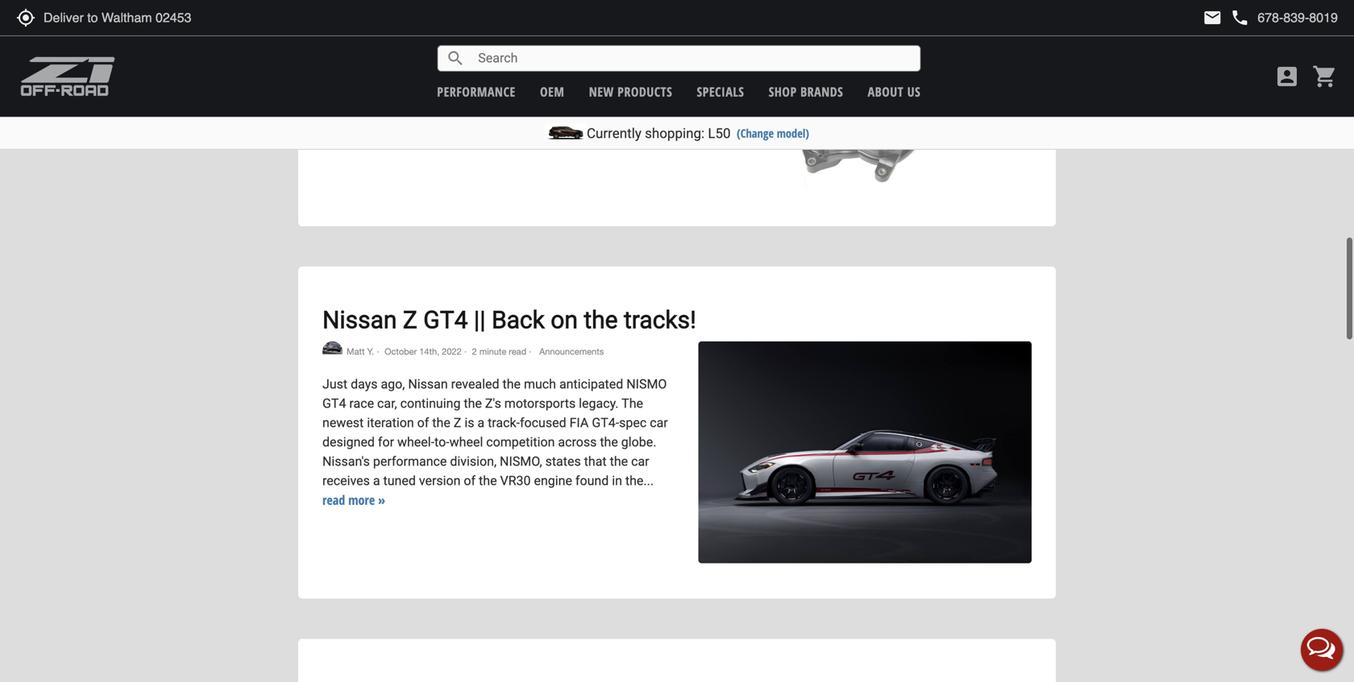 Task type: describe. For each thing, give the bounding box(es) containing it.
2 horizontal spatial core
[[628, 46, 653, 61]]

anticipated
[[559, 377, 623, 392]]

october 14th, 2022
[[385, 347, 462, 357]]

nismo
[[627, 377, 667, 392]]

day
[[356, 0, 377, 3]]

found
[[576, 474, 609, 489]]

covers
[[504, 27, 542, 42]]

future
[[579, 85, 613, 100]]

matt
[[347, 347, 365, 357]]

is up "your"
[[365, 65, 375, 81]]

read inside every day our sales and customer service staff receive questions about core charges and the items that they apply to. this blog is a simple guide that covers some of the most frequently asked questions. what is a core charge? a core charge is a fee that you'll pay when buying a product that requires your old part be returned to process future orders.... read more »
[[322, 103, 345, 120]]

orders....
[[617, 85, 667, 100]]

division,
[[450, 454, 497, 470]]

car,
[[377, 396, 397, 412]]

a up process
[[566, 65, 573, 81]]

1 horizontal spatial gt4
[[423, 306, 468, 335]]

0 horizontal spatial core
[[418, 7, 443, 23]]

model)
[[777, 125, 809, 141]]

oem
[[540, 83, 565, 100]]

returned
[[465, 85, 513, 100]]

blog
[[350, 27, 375, 42]]

phone link
[[1231, 8, 1338, 27]]

race
[[349, 396, 374, 412]]

october
[[385, 347, 417, 357]]

tracks!
[[624, 306, 696, 335]]

1 vertical spatial read
[[509, 347, 527, 357]]

the right on
[[584, 306, 618, 335]]

service
[[518, 0, 559, 3]]

continuing
[[400, 396, 461, 412]]

nissan z gt4 || back on the tracks!
[[322, 306, 696, 335]]

about us
[[868, 83, 921, 100]]

legacy.
[[579, 396, 619, 412]]

y.
[[367, 347, 374, 357]]

gt4 inside the just days ago, nissan revealed the much anticipated nismo gt4 race car, continuing the z's motorsports legacy. the newest iteration of the z is a track-focused fia gt4-spec car designed for wheel-to-wheel competition across the globe. nissan's performance division, nismo, states that the car receives a tuned version of the vr30 engine found in the... read more »
[[322, 396, 346, 412]]

days
[[351, 377, 378, 392]]

on
[[551, 306, 578, 335]]

shopping_cart
[[1312, 64, 1338, 89]]

the left much
[[503, 377, 521, 392]]

the...
[[625, 474, 654, 489]]

buying
[[525, 65, 562, 81]]

simple
[[402, 27, 440, 42]]

0 horizontal spatial car
[[631, 454, 649, 470]]

our
[[380, 0, 399, 3]]

you'll
[[435, 65, 464, 81]]

z's
[[485, 396, 501, 412]]

requires
[[322, 85, 369, 100]]

that down staff
[[577, 7, 599, 23]]

the up to-
[[432, 416, 450, 431]]

that inside the just days ago, nissan revealed the much anticipated nismo gt4 race car, continuing the z's motorsports legacy. the newest iteration of the z is a track-focused fia gt4-spec car designed for wheel-to-wheel competition across the globe. nissan's performance division, nismo, states that the car receives a tuned version of the vr30 engine found in the... read more »
[[584, 454, 607, 470]]

tuned
[[383, 474, 416, 489]]

» inside every day our sales and customer service staff receive questions about core charges and the items that they apply to. this blog is a simple guide that covers some of the most frequently asked questions. what is a core charge? a core charge is a fee that you'll pay when buying a product that requires your old part be returned to process future orders.... read more »
[[378, 103, 385, 120]]

(change model) link
[[737, 125, 809, 141]]

part
[[421, 85, 444, 100]]

questions.
[[420, 46, 480, 61]]

1 horizontal spatial of
[[464, 474, 476, 489]]

across
[[558, 435, 597, 450]]

wheel-
[[397, 435, 435, 450]]

fee
[[388, 65, 406, 81]]

much
[[524, 377, 556, 392]]

to-
[[435, 435, 450, 450]]

the down gt4-
[[600, 435, 618, 450]]

products
[[618, 83, 673, 100]]

ago,
[[381, 377, 405, 392]]

0 vertical spatial and
[[435, 0, 457, 3]]

mail link
[[1203, 8, 1222, 27]]

receive
[[592, 0, 633, 3]]

that up old
[[409, 65, 432, 81]]

questions
[[322, 7, 379, 23]]

shop brands
[[769, 83, 843, 100]]

competition
[[486, 435, 555, 450]]

just
[[322, 377, 348, 392]]

shop
[[769, 83, 797, 100]]

a
[[616, 46, 625, 61]]

the
[[622, 396, 643, 412]]

that up the what
[[478, 27, 500, 42]]

the down they
[[595, 27, 613, 42]]

be
[[447, 85, 461, 100]]

nissan's
[[322, 454, 370, 470]]

designed
[[322, 435, 375, 450]]

specials
[[697, 83, 744, 100]]

motorsports
[[505, 396, 576, 412]]

announcements
[[537, 347, 604, 357]]

every day our sales and customer service staff receive questions about core charges and the items that they apply to. this blog is a simple guide that covers some of the most frequently asked questions. what is a core charge? a core charge is a fee that you'll pay when buying a product that requires your old part be returned to process future orders.... read more »
[[322, 0, 679, 120]]

is inside the just days ago, nissan revealed the much anticipated nismo gt4 race car, continuing the z's motorsports legacy. the newest iteration of the z is a track-focused fia gt4-spec car designed for wheel-to-wheel competition across the globe. nissan's performance division, nismo, states that the car receives a tuned version of the vr30 engine found in the... read more »
[[465, 416, 474, 431]]

charge
[[322, 65, 362, 81]]

wheel
[[450, 435, 483, 450]]

specials link
[[697, 83, 744, 100]]

the up in
[[610, 454, 628, 470]]



Task type: vqa. For each thing, say whether or not it's contained in the screenshot.
Shop
yes



Task type: locate. For each thing, give the bounding box(es) containing it.
core right a
[[628, 46, 653, 61]]

» down tuned
[[378, 492, 385, 509]]

nissan up the matt y.
[[322, 306, 397, 335]]

gt4 down just at the left bottom
[[322, 396, 346, 412]]

in
[[612, 474, 622, 489]]

read down requires
[[322, 103, 345, 120]]

2022
[[442, 347, 462, 357]]

read down receives
[[322, 492, 345, 509]]

gt4 up 2022
[[423, 306, 468, 335]]

about
[[382, 7, 415, 23]]

new products link
[[589, 83, 673, 100]]

14th,
[[419, 347, 439, 357]]

is down the covers
[[516, 46, 526, 61]]

gt4-
[[592, 416, 619, 431]]

brands
[[801, 83, 843, 100]]

receives
[[322, 474, 370, 489]]

mail
[[1203, 8, 1222, 27]]

matt y.
[[347, 347, 374, 357]]

old
[[400, 85, 418, 100]]

2
[[472, 347, 477, 357]]

product
[[576, 65, 620, 81]]

the down service at the left of page
[[520, 7, 538, 23]]

1 horizontal spatial z
[[454, 416, 461, 431]]

and
[[435, 0, 457, 3], [496, 7, 517, 23]]

currently
[[587, 125, 642, 141]]

1 vertical spatial gt4
[[322, 396, 346, 412]]

performance down wheel-
[[373, 454, 447, 470]]

about us link
[[868, 83, 921, 100]]

globe.
[[621, 435, 657, 450]]

0 vertical spatial of
[[580, 27, 592, 42]]

car
[[650, 416, 668, 431], [631, 454, 649, 470]]

revealed
[[451, 377, 499, 392]]

shopping_cart link
[[1308, 64, 1338, 89]]

2 more from the top
[[348, 492, 375, 509]]

more
[[348, 103, 375, 120], [348, 492, 375, 509]]

a left tuned
[[373, 474, 380, 489]]

0 vertical spatial gt4
[[423, 306, 468, 335]]

states
[[545, 454, 581, 470]]

core up buying
[[540, 46, 565, 61]]

performance link
[[437, 83, 516, 100]]

0 vertical spatial z
[[403, 306, 417, 335]]

1 vertical spatial and
[[496, 7, 517, 23]]

nissan up continuing
[[408, 377, 448, 392]]

0 vertical spatial read more » link
[[322, 103, 385, 120]]

is up wheel
[[465, 416, 474, 431]]

Search search field
[[465, 46, 920, 71]]

a down the covers
[[529, 46, 536, 61]]

1 vertical spatial read more » link
[[322, 492, 385, 509]]

1 » from the top
[[378, 103, 385, 120]]

pay
[[467, 65, 487, 81]]

is
[[378, 27, 388, 42], [516, 46, 526, 61], [365, 65, 375, 81], [465, 416, 474, 431]]

my_location
[[16, 8, 35, 27]]

nissan z gt4 || back on the tracks! link
[[322, 306, 696, 335]]

oem link
[[540, 83, 565, 100]]

mail phone
[[1203, 8, 1250, 27]]

1 vertical spatial more
[[348, 492, 375, 509]]

items
[[542, 7, 574, 23]]

spec
[[619, 416, 647, 431]]

1 horizontal spatial nissan
[[408, 377, 448, 392]]

performance
[[437, 83, 516, 100], [373, 454, 447, 470]]

charges
[[447, 7, 492, 23]]

matt y. image
[[322, 342, 343, 355]]

account_box link
[[1271, 64, 1304, 89]]

1 vertical spatial of
[[417, 416, 429, 431]]

about
[[868, 83, 904, 100]]

process
[[530, 85, 576, 100]]

phone
[[1231, 8, 1250, 27]]

read more » link for read
[[322, 492, 385, 509]]

new
[[589, 83, 614, 100]]

what
[[483, 46, 513, 61]]

of inside every day our sales and customer service staff receive questions about core charges and the items that they apply to. this blog is a simple guide that covers some of the most frequently asked questions. what is a core charge? a core charge is a fee that you'll pay when buying a product that requires your old part be returned to process future orders.... read more »
[[580, 27, 592, 42]]

1 vertical spatial »
[[378, 492, 385, 509]]

read inside the just days ago, nissan revealed the much anticipated nismo gt4 race car, continuing the z's motorsports legacy. the newest iteration of the z is a track-focused fia gt4-spec car designed for wheel-to-wheel competition across the globe. nissan's performance division, nismo, states that the car receives a tuned version of the vr30 engine found in the... read more »
[[322, 492, 345, 509]]

currently shopping: l50 (change model)
[[587, 125, 809, 141]]

a left the fee
[[378, 65, 385, 81]]

0 horizontal spatial of
[[417, 416, 429, 431]]

of
[[580, 27, 592, 42], [417, 416, 429, 431], [464, 474, 476, 489]]

most
[[617, 27, 646, 42]]

0 vertical spatial performance
[[437, 83, 516, 100]]

0 vertical spatial »
[[378, 103, 385, 120]]

read more » link for returned
[[322, 103, 385, 120]]

some
[[545, 27, 577, 42]]

track-
[[488, 416, 520, 431]]

car right spec
[[650, 416, 668, 431]]

every
[[322, 0, 353, 3]]

1 horizontal spatial car
[[650, 416, 668, 431]]

1 vertical spatial car
[[631, 454, 649, 470]]

more inside the just days ago, nissan revealed the much anticipated nismo gt4 race car, continuing the z's motorsports legacy. the newest iteration of the z is a track-focused fia gt4-spec car designed for wheel-to-wheel competition across the globe. nissan's performance division, nismo, states that the car receives a tuned version of the vr30 engine found in the... read more »
[[348, 492, 375, 509]]

z up october at the bottom
[[403, 306, 417, 335]]

more inside every day our sales and customer service staff receive questions about core charges and the items that they apply to. this blog is a simple guide that covers some of the most frequently asked questions. what is a core charge? a core charge is a fee that you'll pay when buying a product that requires your old part be returned to process future orders.... read more »
[[348, 103, 375, 120]]

read more » link down requires
[[322, 103, 385, 120]]

||
[[474, 306, 486, 335]]

0 vertical spatial more
[[348, 103, 375, 120]]

nismo,
[[500, 454, 542, 470]]

1 more from the top
[[348, 103, 375, 120]]

1 vertical spatial performance
[[373, 454, 447, 470]]

0 horizontal spatial nissan
[[322, 306, 397, 335]]

performance down pay
[[437, 83, 516, 100]]

1 horizontal spatial core
[[540, 46, 565, 61]]

z1 motorsports logo image
[[20, 56, 116, 97]]

nissan inside the just days ago, nissan revealed the much anticipated nismo gt4 race car, continuing the z's motorsports legacy. the newest iteration of the z is a track-focused fia gt4-spec car designed for wheel-to-wheel competition across the globe. nissan's performance division, nismo, states that the car receives a tuned version of the vr30 engine found in the... read more »
[[408, 377, 448, 392]]

0 vertical spatial read
[[322, 103, 345, 120]]

car up the the...
[[631, 454, 649, 470]]

1 read more » link from the top
[[322, 103, 385, 120]]

of up charge?
[[580, 27, 592, 42]]

focused
[[520, 416, 566, 431]]

2 vertical spatial read
[[322, 492, 345, 509]]

core return faq's || the most common questions! image
[[698, 0, 1032, 191]]

new products
[[589, 83, 673, 100]]

is right blog
[[378, 27, 388, 42]]

0 horizontal spatial z
[[403, 306, 417, 335]]

vr30
[[500, 474, 531, 489]]

0 horizontal spatial gt4
[[322, 396, 346, 412]]

nissan
[[322, 306, 397, 335], [408, 377, 448, 392]]

2 horizontal spatial of
[[580, 27, 592, 42]]

minute
[[480, 347, 506, 357]]

that up found
[[584, 454, 607, 470]]

the down revealed
[[464, 396, 482, 412]]

of up wheel-
[[417, 416, 429, 431]]

core down sales
[[418, 7, 443, 23]]

2 read more » link from the top
[[322, 492, 385, 509]]

» down "your"
[[378, 103, 385, 120]]

more down receives
[[348, 492, 375, 509]]

more down requires
[[348, 103, 375, 120]]

gt4
[[423, 306, 468, 335], [322, 396, 346, 412]]

1 vertical spatial nissan
[[408, 377, 448, 392]]

just days ago, nissan revealed the much anticipated nismo gt4 race car, continuing the z's motorsports legacy. the newest iteration of the z is a track-focused fia gt4-spec car designed for wheel-to-wheel competition across the globe. nissan's performance division, nismo, states that the car receives a tuned version of the vr30 engine found in the... read more »
[[322, 377, 668, 509]]

nissan z gt4 || back on the tracks! image
[[698, 342, 1032, 564]]

0 vertical spatial car
[[650, 416, 668, 431]]

staff
[[562, 0, 589, 3]]

and down customer
[[496, 7, 517, 23]]

0 vertical spatial nissan
[[322, 306, 397, 335]]

read right minute
[[509, 347, 527, 357]]

1 horizontal spatial and
[[496, 7, 517, 23]]

2 » from the top
[[378, 492, 385, 509]]

z inside the just days ago, nissan revealed the much anticipated nismo gt4 race car, continuing the z's motorsports legacy. the newest iteration of the z is a track-focused fia gt4-spec car designed for wheel-to-wheel competition across the globe. nissan's performance division, nismo, states that the car receives a tuned version of the vr30 engine found in the... read more »
[[454, 416, 461, 431]]

» inside the just days ago, nissan revealed the much anticipated nismo gt4 race car, continuing the z's motorsports legacy. the newest iteration of the z is a track-focused fia gt4-spec car designed for wheel-to-wheel competition across the globe. nissan's performance division, nismo, states that the car receives a tuned version of the vr30 engine found in the... read more »
[[378, 492, 385, 509]]

sales
[[402, 0, 432, 3]]

back
[[492, 306, 545, 335]]

0 horizontal spatial and
[[435, 0, 457, 3]]

performance inside the just days ago, nissan revealed the much anticipated nismo gt4 race car, continuing the z's motorsports legacy. the newest iteration of the z is a track-focused fia gt4-spec car designed for wheel-to-wheel competition across the globe. nissan's performance division, nismo, states that the car receives a tuned version of the vr30 engine found in the... read more »
[[373, 454, 447, 470]]

frequently
[[322, 46, 380, 61]]

read more » link down receives
[[322, 492, 385, 509]]

2 minute read
[[472, 347, 527, 357]]

of down division,
[[464, 474, 476, 489]]

1 vertical spatial z
[[454, 416, 461, 431]]

shopping:
[[645, 125, 705, 141]]

that up new products link
[[623, 65, 646, 81]]

and up charges at the left top
[[435, 0, 457, 3]]

a left track-
[[478, 416, 485, 431]]

asked
[[383, 46, 417, 61]]

»
[[378, 103, 385, 120], [378, 492, 385, 509]]

2 vertical spatial of
[[464, 474, 476, 489]]

the down division,
[[479, 474, 497, 489]]

to.
[[664, 7, 679, 23]]

a
[[391, 27, 398, 42], [529, 46, 536, 61], [378, 65, 385, 81], [566, 65, 573, 81], [478, 416, 485, 431], [373, 474, 380, 489]]

apply
[[630, 7, 661, 23]]

l50
[[708, 125, 731, 141]]

guide
[[443, 27, 475, 42]]

search
[[446, 49, 465, 68]]

a down about
[[391, 27, 398, 42]]

this
[[322, 27, 347, 42]]

when
[[491, 65, 521, 81]]

fia
[[570, 416, 589, 431]]

newest
[[322, 416, 364, 431]]

core
[[418, 7, 443, 23], [540, 46, 565, 61], [628, 46, 653, 61]]

z up wheel
[[454, 416, 461, 431]]



